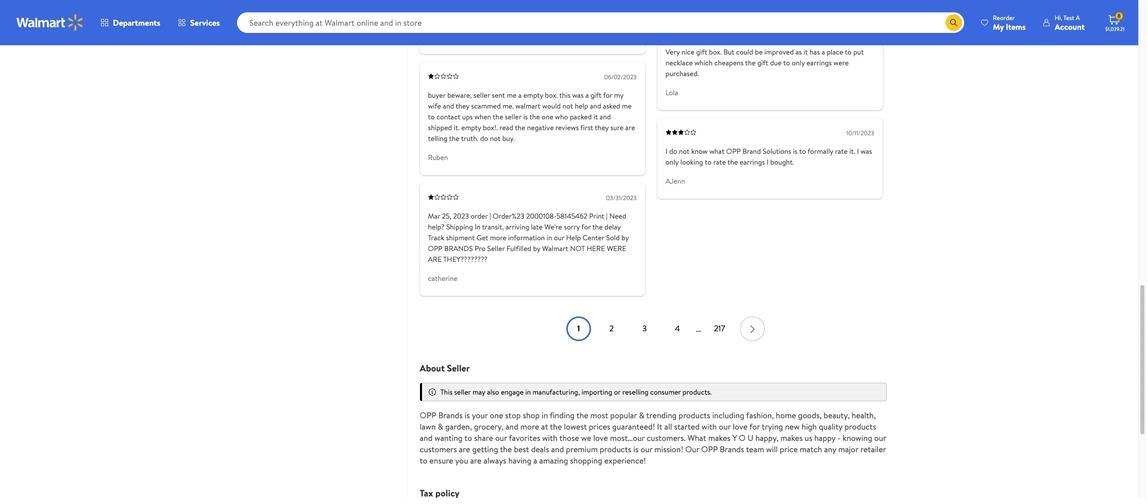 Task type: vqa. For each thing, say whether or not it's contained in the screenshot.
American canyon's Schedule pickup link
no



Task type: describe. For each thing, give the bounding box(es) containing it.
account
[[1055, 21, 1085, 32]]

i down 10/11/2023
[[857, 146, 859, 157]]

print
[[589, 211, 604, 221]]

for inside opp brands is your one stop shop in finding the most popular & trending products including fashion, home goods, beauty, health, lawn & garden, grocery, and more at the lowest prices guaranteed!   it all started with our love for trying new high quality products and wanting to share our favorites with those we love most...our customers. what makes y o u happy, makes us happy - knowing our customers are getting the best deals and premium products is our mission!  our opp brands team will price match any major retailer to ensure you are always having a amazing shopping experience!
[[749, 421, 760, 433]]

more inside opp brands is your one stop shop in finding the most popular & trending products including fashion, home goods, beauty, health, lawn & garden, grocery, and more at the lowest prices guaranteed!   it all started with our love for trying new high quality products and wanting to share our favorites with those we love most...our customers. what makes y o u happy, makes us happy - knowing our customers are getting the best deals and premium products is our mission!  our opp brands team will price match any major retailer to ensure you are always having a amazing shopping experience!
[[520, 421, 539, 433]]

next page image
[[746, 321, 759, 338]]

very
[[496, 1, 510, 12]]

is left your
[[465, 410, 470, 421]]

the inside very nice gift box. but could be improved as it has a place to put necklace which cheapens the gift due to only earrings were purchased.
[[745, 58, 756, 68]]

including
[[712, 410, 744, 421]]

2023
[[453, 211, 469, 221]]

products.
[[683, 387, 712, 398]]

amazing
[[539, 455, 568, 467]]

2 link
[[599, 317, 624, 342]]

to down know
[[705, 157, 712, 167]]

catherine
[[428, 274, 458, 284]]

and left wanting
[[420, 433, 433, 444]]

2
[[609, 323, 614, 334]]

the up negative
[[529, 112, 540, 122]]

search icon image
[[950, 19, 958, 27]]

1 vertical spatial they
[[456, 101, 469, 111]]

our inside 'mar 25, 2023 order | order%23 2000108-58145462 print | need help? shipping in transit, arriving late we're sorry for the delay track shipment get more information in our help center sold by opp brands pro seller fulfilled by walmart    not here were are they????????'
[[554, 233, 564, 243]]

box. inside very nice gift box. but could be improved as it has a place to put necklace which cheapens the gift due to only earrings were purchased.
[[709, 47, 722, 57]]

2 horizontal spatial products
[[845, 421, 876, 433]]

are inside the versatile - you can wear them for everyday/casual or for dress. i love that they are not very heavy and a  for the clasp/closure. no complaints at all.
[[472, 1, 482, 12]]

this
[[440, 387, 452, 398]]

help?
[[428, 222, 445, 232]]

0 horizontal spatial seller
[[454, 387, 471, 398]]

shipped
[[428, 123, 452, 133]]

what
[[688, 433, 706, 444]]

us
[[805, 433, 812, 444]]

or for reselling
[[614, 387, 621, 398]]

1 vertical spatial seller
[[505, 112, 522, 122]]

1 makes from the left
[[708, 433, 730, 444]]

opp inside 'mar 25, 2023 order | order%23 2000108-58145462 print | need help? shipping in transit, arriving late we're sorry for the delay track shipment get more information in our help center sold by opp brands pro seller fulfilled by walmart    not here were are they????????'
[[428, 244, 442, 254]]

mar 25, 2023 order | order%23 2000108-58145462 print | need help? shipping in transit, arriving late we're sorry for the delay track shipment get more information in our help center sold by opp brands pro seller fulfilled by walmart    not here were are they????????
[[428, 211, 629, 265]]

i up ajenn
[[666, 146, 667, 157]]

only inside very nice gift box. but could be improved as it has a place to put necklace which cheapens the gift due to only earrings were purchased.
[[792, 58, 805, 68]]

2 horizontal spatial love
[[733, 421, 748, 433]]

track
[[428, 233, 444, 243]]

0 horizontal spatial products
[[600, 444, 631, 455]]

$1,039.21
[[1105, 25, 1125, 32]]

beware,
[[447, 90, 472, 100]]

packed
[[570, 112, 592, 122]]

services
[[190, 17, 220, 28]]

2 horizontal spatial gift
[[757, 58, 768, 68]]

would
[[542, 101, 561, 111]]

sold
[[606, 233, 620, 243]]

getting
[[472, 444, 498, 455]]

this
[[559, 90, 571, 100]]

could
[[736, 47, 753, 57]]

having
[[508, 455, 531, 467]]

and right deals
[[551, 444, 564, 455]]

1 horizontal spatial empty
[[523, 90, 543, 100]]

lola
[[666, 88, 678, 98]]

you inside the versatile - you can wear them for everyday/casual or for dress. i love that they are not very heavy and a  for the clasp/closure. no complaints at all.
[[461, 0, 473, 1]]

it
[[657, 421, 662, 433]]

to left ensure
[[420, 455, 427, 467]]

versatile
[[428, 0, 455, 1]]

knowing
[[843, 433, 872, 444]]

information
[[508, 233, 545, 243]]

team
[[746, 444, 764, 455]]

it. inside i do not know what opp brand solutions is to formally rate it. i was only looking to rate the earrings i bought.
[[849, 146, 855, 157]]

put
[[853, 47, 864, 57]]

no
[[616, 1, 626, 12]]

transit,
[[482, 222, 504, 232]]

i down solutions
[[767, 157, 769, 167]]

improved
[[764, 47, 794, 57]]

2000108-
[[526, 211, 556, 221]]

most
[[590, 410, 608, 421]]

mission!
[[654, 444, 683, 455]]

bought.
[[770, 157, 794, 167]]

1 vertical spatial brands
[[720, 444, 744, 455]]

engage
[[501, 387, 524, 398]]

goods,
[[798, 410, 822, 421]]

favorites
[[509, 433, 540, 444]]

importing
[[582, 387, 612, 398]]

the inside the versatile - you can wear them for everyday/casual or for dress. i love that they are not very heavy and a  for the clasp/closure. no complaints at all.
[[560, 1, 571, 12]]

popular
[[610, 410, 637, 421]]

a inside opp brands is your one stop shop in finding the most popular & trending products including fashion, home goods, beauty, health, lawn & garden, grocery, and more at the lowest prices guaranteed!   it all started with our love for trying new high quality products and wanting to share our favorites with those we love most...our customers. what makes y o u happy, makes us happy - knowing our customers are getting the best deals and premium products is our mission!  our opp brands team will price match any major retailer to ensure you are always having a amazing shopping experience!
[[533, 455, 537, 467]]

hi,
[[1055, 13, 1062, 22]]

get
[[477, 233, 488, 243]]

and right help
[[590, 101, 601, 111]]

manufacturing,
[[533, 387, 580, 398]]

need
[[609, 211, 626, 221]]

prices
[[589, 421, 610, 433]]

4 link
[[665, 317, 690, 342]]

items
[[1006, 21, 1026, 32]]

are inside "buyer beware, seller sent me a empty box. this was a gift for my wife and they scammed me. walmart would not help and asked me to contact ups when the seller is the one who packed it and shipped it. empty box!. read the negative reviews first they sure are telling the truth. do not buy."
[[625, 123, 635, 133]]

due
[[770, 58, 782, 68]]

them
[[503, 0, 520, 1]]

negative
[[527, 123, 554, 133]]

not down this
[[562, 101, 573, 111]]

when
[[475, 112, 491, 122]]

walmart
[[515, 101, 540, 111]]

opp inside i do not know what opp brand solutions is to formally rate it. i was only looking to rate the earrings i bought.
[[726, 146, 741, 157]]

to inside "buyer beware, seller sent me a empty box. this was a gift for my wife and they scammed me. walmart would not help and asked me to contact ups when the seller is the one who packed it and shipped it. empty box!. read the negative reviews first they sure are telling the truth. do not buy."
[[428, 112, 435, 122]]

217 link
[[707, 317, 732, 342]]

customers.
[[647, 433, 686, 444]]

nice
[[682, 47, 694, 57]]

more inside 'mar 25, 2023 order | order%23 2000108-58145462 print | need help? shipping in transit, arriving late we're sorry for the delay track shipment get more information in our help center sold by opp brands pro seller fulfilled by walmart    not here were are they????????'
[[490, 233, 507, 243]]

the right the read
[[515, 123, 525, 133]]

for inside "buyer beware, seller sent me a empty box. this was a gift for my wife and they scammed me. walmart would not help and asked me to contact ups when the seller is the one who packed it and shipped it. empty box!. read the negative reviews first they sure are telling the truth. do not buy."
[[603, 90, 612, 100]]

reorder
[[993, 13, 1015, 22]]

1 vertical spatial rate
[[713, 157, 726, 167]]

purchased.
[[666, 68, 699, 79]]

...
[[696, 324, 701, 335]]

those
[[559, 433, 579, 444]]

your
[[472, 410, 488, 421]]

Search search field
[[237, 12, 964, 33]]

wear
[[487, 0, 502, 1]]

everyday/casual
[[532, 0, 582, 1]]

lawn
[[420, 421, 436, 433]]

brands
[[444, 244, 473, 254]]

walmart image
[[16, 14, 83, 31]]

they inside the versatile - you can wear them for everyday/casual or for dress. i love that they are not very heavy and a  for the clasp/closure. no complaints at all.
[[457, 1, 471, 12]]

it inside "buyer beware, seller sent me a empty box. this was a gift for my wife and they scammed me. walmart would not help and asked me to contact ups when the seller is the one who packed it and shipped it. empty box!. read the negative reviews first they sure are telling the truth. do not buy."
[[594, 112, 598, 122]]

the left lowest
[[550, 421, 562, 433]]

sent
[[492, 90, 505, 100]]

and left shop
[[506, 421, 518, 433]]

we
[[581, 433, 591, 444]]

dress.
[[603, 0, 621, 1]]

not inside i do not know what opp brand solutions is to formally rate it. i was only looking to rate the earrings i bought.
[[679, 146, 690, 157]]

or for for
[[584, 0, 590, 1]]

may
[[473, 387, 485, 398]]

do inside "buyer beware, seller sent me a empty box. this was a gift for my wife and they scammed me. walmart would not help and asked me to contact ups when the seller is the one who packed it and shipped it. empty box!. read the negative reviews first they sure are telling the truth. do not buy."
[[480, 133, 488, 144]]

at inside the versatile - you can wear them for everyday/casual or for dress. i love that they are not very heavy and a  for the clasp/closure. no complaints at all.
[[464, 12, 470, 23]]

for up the clasp/closure.
[[592, 0, 601, 1]]

to left put
[[845, 47, 852, 57]]

217
[[714, 323, 725, 334]]

a up walmart
[[518, 90, 522, 100]]

help
[[566, 233, 581, 243]]

our left "mission!"
[[641, 444, 652, 455]]

u
[[748, 433, 753, 444]]

love inside the versatile - you can wear them for everyday/casual or for dress. i love that they are not very heavy and a  for the clasp/closure. no complaints at all.
[[428, 1, 441, 12]]

2 vertical spatial they
[[595, 123, 609, 133]]

0 horizontal spatial &
[[438, 421, 443, 433]]

pro
[[475, 244, 486, 254]]

0 vertical spatial brands
[[438, 410, 463, 421]]

a up help
[[585, 90, 589, 100]]

earrings inside i do not know what opp brand solutions is to formally rate it. i was only looking to rate the earrings i bought.
[[740, 157, 765, 167]]

reorder my items
[[993, 13, 1026, 32]]

started
[[674, 421, 700, 433]]

the up box!.
[[493, 112, 503, 122]]

box. inside "buyer beware, seller sent me a empty box. this was a gift for my wife and they scammed me. walmart would not help and asked me to contact ups when the seller is the one who packed it and shipped it. empty box!. read the negative reviews first they sure are telling the truth. do not buy."
[[545, 90, 558, 100]]

shipping
[[446, 222, 473, 232]]

and up the contact
[[443, 101, 454, 111]]

opp up wanting
[[420, 410, 436, 421]]

only inside i do not know what opp brand solutions is to formally rate it. i was only looking to rate the earrings i bought.
[[666, 157, 679, 167]]

grocery,
[[474, 421, 504, 433]]

lowest
[[564, 421, 587, 433]]

deals
[[531, 444, 549, 455]]



Task type: locate. For each thing, give the bounding box(es) containing it.
0 vertical spatial box.
[[709, 47, 722, 57]]

& right lawn
[[438, 421, 443, 433]]

in inside 'mar 25, 2023 order | order%23 2000108-58145462 print | need help? shipping in transit, arriving late we're sorry for the delay track shipment get more information in our help center sold by opp brands pro seller fulfilled by walmart    not here were are they????????'
[[547, 233, 552, 243]]

for left my
[[603, 90, 612, 100]]

brands up wanting
[[438, 410, 463, 421]]

1 horizontal spatial -
[[837, 433, 841, 444]]

earrings down has on the top of page
[[807, 58, 832, 68]]

rate down what
[[713, 157, 726, 167]]

it right packed
[[594, 112, 598, 122]]

0 vertical spatial was
[[572, 90, 584, 100]]

0 horizontal spatial |
[[490, 211, 491, 221]]

1 | from the left
[[490, 211, 491, 221]]

first
[[580, 123, 593, 133]]

0 horizontal spatial was
[[572, 90, 584, 100]]

0 horizontal spatial more
[[490, 233, 507, 243]]

is
[[523, 112, 528, 122], [793, 146, 798, 157], [465, 410, 470, 421], [633, 444, 639, 455]]

walmart
[[542, 244, 568, 254]]

i inside the versatile - you can wear them for everyday/casual or for dress. i love that they are not very heavy and a  for the clasp/closure. no complaints at all.
[[622, 0, 624, 1]]

i up no
[[622, 0, 624, 1]]

not inside the versatile - you can wear them for everyday/casual or for dress. i love that they are not very heavy and a  for the clasp/closure. no complaints at all.
[[484, 1, 495, 12]]

06/02/2023
[[604, 73, 637, 81]]

a
[[544, 1, 548, 12], [822, 47, 825, 57], [518, 90, 522, 100], [585, 90, 589, 100], [533, 455, 537, 467]]

it. down the contact
[[454, 123, 460, 133]]

complaints
[[428, 12, 462, 23]]

was inside i do not know what opp brand solutions is to formally rate it. i was only looking to rate the earrings i bought.
[[861, 146, 872, 157]]

love down versatile on the top left of page
[[428, 1, 441, 12]]

sure
[[610, 123, 624, 133]]

gift left my
[[591, 90, 602, 100]]

1 vertical spatial empty
[[461, 123, 481, 133]]

asked
[[603, 101, 620, 111]]

departments button
[[92, 10, 169, 35]]

not down wear
[[484, 1, 495, 12]]

by
[[621, 233, 629, 243], [533, 244, 540, 254]]

0 horizontal spatial rate
[[713, 157, 726, 167]]

- inside opp brands is your one stop shop in finding the most popular & trending products including fashion, home goods, beauty, health, lawn & garden, grocery, and more at the lowest prices guaranteed!   it all started with our love for trying new high quality products and wanting to share our favorites with those we love most...our customers. what makes y o u happy, makes us happy - knowing our customers are getting the best deals and premium products is our mission!  our opp brands team will price match any major retailer to ensure you are always having a amazing shopping experience!
[[837, 433, 841, 444]]

0 vertical spatial one
[[542, 112, 553, 122]]

our left y
[[719, 421, 731, 433]]

they
[[457, 1, 471, 12], [456, 101, 469, 111], [595, 123, 609, 133]]

for right o
[[749, 421, 760, 433]]

one inside "buyer beware, seller sent me a empty box. this was a gift for my wife and they scammed me. walmart would not help and asked me to contact ups when the seller is the one who packed it and shipped it. empty box!. read the negative reviews first they sure are telling the truth. do not buy."
[[542, 112, 553, 122]]

the down 'print'
[[592, 222, 603, 232]]

it. inside "buyer beware, seller sent me a empty box. this was a gift for my wife and they scammed me. walmart would not help and asked me to contact ups when the seller is the one who packed it and shipped it. empty box!. read the negative reviews first they sure are telling the truth. do not buy."
[[454, 123, 460, 133]]

to left formally
[[799, 146, 806, 157]]

are left always
[[470, 455, 482, 467]]

& right popular
[[639, 410, 645, 421]]

0 vertical spatial in
[[547, 233, 552, 243]]

0 vertical spatial it.
[[454, 123, 460, 133]]

necklace
[[666, 58, 693, 68]]

2 makes from the left
[[781, 433, 803, 444]]

know
[[691, 146, 708, 157]]

has
[[810, 47, 820, 57]]

love
[[428, 1, 441, 12], [733, 421, 748, 433], [593, 433, 608, 444]]

Walmart Site-Wide search field
[[237, 12, 964, 33]]

| right order
[[490, 211, 491, 221]]

makes left y
[[708, 433, 730, 444]]

1 horizontal spatial by
[[621, 233, 629, 243]]

do
[[480, 133, 488, 144], [669, 146, 677, 157]]

by down information
[[533, 244, 540, 254]]

1 horizontal spatial products
[[679, 410, 710, 421]]

0 vertical spatial me
[[507, 90, 517, 100]]

to down wife
[[428, 112, 435, 122]]

help
[[575, 101, 588, 111]]

is up bought.
[[793, 146, 798, 157]]

products down prices at the bottom right
[[600, 444, 631, 455]]

earrings inside very nice gift box. but could be improved as it has a place to put necklace which cheapens the gift due to only earrings were purchased.
[[807, 58, 832, 68]]

one inside opp brands is your one stop shop in finding the most popular & trending products including fashion, home goods, beauty, health, lawn & garden, grocery, and more at the lowest prices guaranteed!   it all started with our love for trying new high quality products and wanting to share our favorites with those we love most...our customers. what makes y o u happy, makes us happy - knowing our customers are getting the best deals and premium products is our mission!  our opp brands team will price match any major retailer to ensure you are always having a amazing shopping experience!
[[490, 410, 503, 421]]

1 horizontal spatial it.
[[849, 146, 855, 157]]

to
[[845, 47, 852, 57], [783, 58, 790, 68], [428, 112, 435, 122], [799, 146, 806, 157], [705, 157, 712, 167], [464, 433, 472, 444], [420, 455, 427, 467]]

our up walmart
[[554, 233, 564, 243]]

0 vertical spatial do
[[480, 133, 488, 144]]

do inside i do not know what opp brand solutions is to formally rate it. i was only looking to rate the earrings i bought.
[[669, 146, 677, 157]]

are down can
[[472, 1, 482, 12]]

or up the clasp/closure.
[[584, 0, 590, 1]]

the inside 'mar 25, 2023 order | order%23 2000108-58145462 print | need help? shipping in transit, arriving late we're sorry for the delay track shipment get more information in our help center sold by opp brands pro seller fulfilled by walmart    not here were are they????????'
[[592, 222, 603, 232]]

with left those
[[542, 433, 557, 444]]

- right versatile on the top left of page
[[457, 0, 460, 1]]

all.
[[471, 12, 480, 23]]

4
[[675, 323, 680, 334]]

0 horizontal spatial one
[[490, 410, 503, 421]]

1 horizontal spatial only
[[792, 58, 805, 68]]

trending
[[646, 410, 677, 421]]

0 vertical spatial empty
[[523, 90, 543, 100]]

1 horizontal spatial makes
[[781, 433, 803, 444]]

1 vertical spatial only
[[666, 157, 679, 167]]

this seller may also engage in manufacturing, importing or reselling consumer products.
[[440, 387, 712, 398]]

order%23
[[493, 211, 524, 221]]

0 horizontal spatial brands
[[438, 410, 463, 421]]

that
[[443, 1, 455, 12]]

2 vertical spatial in
[[542, 410, 548, 421]]

1 horizontal spatial seller
[[473, 90, 490, 100]]

1 horizontal spatial seller
[[487, 244, 505, 254]]

rate right formally
[[835, 146, 848, 157]]

03/31/2023
[[606, 194, 637, 202]]

1 vertical spatial by
[[533, 244, 540, 254]]

trying
[[762, 421, 783, 433]]

do down box!.
[[480, 133, 488, 144]]

8 $1,039.21
[[1105, 11, 1125, 32]]

1 horizontal spatial rate
[[835, 146, 848, 157]]

0 vertical spatial more
[[490, 233, 507, 243]]

1 vertical spatial it
[[594, 112, 598, 122]]

empty up walmart
[[523, 90, 543, 100]]

1 horizontal spatial gift
[[696, 47, 707, 57]]

late
[[531, 222, 543, 232]]

2 vertical spatial gift
[[591, 90, 602, 100]]

are left the getting
[[459, 444, 470, 455]]

1 horizontal spatial was
[[861, 146, 872, 157]]

products up major
[[845, 421, 876, 433]]

to right due
[[783, 58, 790, 68]]

1 horizontal spatial more
[[520, 421, 539, 433]]

not down box!.
[[490, 133, 501, 144]]

0 vertical spatial they
[[457, 1, 471, 12]]

for up center
[[581, 222, 591, 232]]

0 vertical spatial gift
[[696, 47, 707, 57]]

more down "transit,"
[[490, 233, 507, 243]]

1 vertical spatial seller
[[447, 362, 470, 375]]

will
[[766, 444, 778, 455]]

0 vertical spatial at
[[464, 12, 470, 23]]

stop
[[505, 410, 521, 421]]

1 horizontal spatial or
[[614, 387, 621, 398]]

are right sure
[[625, 123, 635, 133]]

the left truth.
[[449, 133, 459, 144]]

and inside the versatile - you can wear them for everyday/casual or for dress. i love that they are not very heavy and a  for the clasp/closure. no complaints at all.
[[531, 1, 542, 12]]

0 horizontal spatial love
[[428, 1, 441, 12]]

1 vertical spatial -
[[837, 433, 841, 444]]

1 vertical spatial you
[[455, 455, 468, 467]]

0 horizontal spatial it.
[[454, 123, 460, 133]]

our
[[554, 233, 564, 243], [719, 421, 731, 433], [495, 433, 507, 444], [874, 433, 886, 444], [641, 444, 652, 455]]

1 vertical spatial one
[[490, 410, 503, 421]]

a right having at the left of page
[[533, 455, 537, 467]]

- inside the versatile - you can wear them for everyday/casual or for dress. i love that they are not very heavy and a  for the clasp/closure. no complaints at all.
[[457, 0, 460, 1]]

the left "best"
[[500, 444, 512, 455]]

buyer
[[428, 90, 446, 100]]

i
[[622, 0, 624, 1], [666, 146, 667, 157], [857, 146, 859, 157], [767, 157, 769, 167]]

order
[[471, 211, 488, 221]]

home
[[776, 410, 796, 421]]

it.
[[454, 123, 460, 133], [849, 146, 855, 157]]

what
[[709, 146, 725, 157]]

a right has on the top of page
[[822, 47, 825, 57]]

1 vertical spatial me
[[622, 101, 632, 111]]

a inside the versatile - you can wear them for everyday/casual or for dress. i love that they are not very heavy and a  for the clasp/closure. no complaints at all.
[[544, 1, 548, 12]]

ups
[[462, 112, 473, 122]]

not up looking
[[679, 146, 690, 157]]

1 vertical spatial more
[[520, 421, 539, 433]]

earrings
[[807, 58, 832, 68], [740, 157, 765, 167]]

10/11/2023
[[846, 129, 874, 137]]

to left share
[[464, 433, 472, 444]]

2 horizontal spatial seller
[[505, 112, 522, 122]]

1 horizontal spatial it
[[804, 47, 808, 57]]

only down as
[[792, 58, 805, 68]]

for inside 'mar 25, 2023 order | order%23 2000108-58145462 print | need help? shipping in transit, arriving late we're sorry for the delay track shipment get more information in our help center sold by opp brands pro seller fulfilled by walmart    not here were are they????????'
[[581, 222, 591, 232]]

1 vertical spatial earrings
[[740, 157, 765, 167]]

our right knowing
[[874, 433, 886, 444]]

0 vertical spatial it
[[804, 47, 808, 57]]

one down would in the top of the page
[[542, 112, 553, 122]]

shop
[[523, 410, 540, 421]]

mar
[[428, 211, 440, 221]]

and right heavy
[[531, 1, 542, 12]]

0 vertical spatial seller
[[473, 90, 490, 100]]

| right 'print'
[[606, 211, 608, 221]]

in right shop
[[542, 410, 548, 421]]

versatile - you can wear them for everyday/casual or for dress. i love that they are not very heavy and a  for the clasp/closure. no complaints at all.
[[428, 0, 626, 23]]

in down the we're on the top
[[547, 233, 552, 243]]

1 horizontal spatial box.
[[709, 47, 722, 57]]

products up the what
[[679, 410, 710, 421]]

at right shop
[[541, 421, 548, 433]]

departments
[[113, 17, 160, 28]]

1 vertical spatial in
[[525, 387, 531, 398]]

major
[[838, 444, 858, 455]]

3 link
[[632, 317, 657, 342]]

only up ajenn
[[666, 157, 679, 167]]

with right started at the bottom of page
[[702, 421, 717, 433]]

the right looking
[[728, 157, 738, 167]]

gift down be
[[757, 58, 768, 68]]

place
[[827, 47, 843, 57]]

2 | from the left
[[606, 211, 608, 221]]

or left reselling
[[614, 387, 621, 398]]

0 vertical spatial rate
[[835, 146, 848, 157]]

seller inside 'mar 25, 2023 order | order%23 2000108-58145462 print | need help? shipping in transit, arriving late we're sorry for the delay track shipment get more information in our help center sold by opp brands pro seller fulfilled by walmart    not here were are they????????'
[[487, 244, 505, 254]]

1 vertical spatial do
[[669, 146, 677, 157]]

a inside very nice gift box. but could be improved as it has a place to put necklace which cheapens the gift due to only earrings were purchased.
[[822, 47, 825, 57]]

garden,
[[445, 421, 472, 433]]

gift inside "buyer beware, seller sent me a empty box. this was a gift for my wife and they scammed me. walmart would not help and asked me to contact ups when the seller is the one who packed it and shipped it. empty box!. read the negative reviews first they sure are telling the truth. do not buy."
[[591, 90, 602, 100]]

1 vertical spatial was
[[861, 146, 872, 157]]

1 horizontal spatial love
[[593, 433, 608, 444]]

earrings down brand
[[740, 157, 765, 167]]

one
[[542, 112, 553, 122], [490, 410, 503, 421]]

or
[[584, 0, 590, 1], [614, 387, 621, 398]]

also
[[487, 387, 499, 398]]

0 horizontal spatial at
[[464, 12, 470, 23]]

0 horizontal spatial makes
[[708, 433, 730, 444]]

new
[[785, 421, 800, 433]]

seller down the me.
[[505, 112, 522, 122]]

0 horizontal spatial do
[[480, 133, 488, 144]]

1 horizontal spatial me
[[622, 101, 632, 111]]

1 horizontal spatial do
[[669, 146, 677, 157]]

opp up are at the bottom
[[428, 244, 442, 254]]

read
[[499, 123, 513, 133]]

me down my
[[622, 101, 632, 111]]

looking
[[680, 157, 703, 167]]

and down asked
[[600, 112, 611, 122]]

is inside i do not know what opp brand solutions is to formally rate it. i was only looking to rate the earrings i bought.
[[793, 146, 798, 157]]

or inside the versatile - you can wear them for everyday/casual or for dress. i love that they are not very heavy and a  for the clasp/closure. no complaints at all.
[[584, 0, 590, 1]]

at
[[464, 12, 470, 23], [541, 421, 548, 433]]

they down beware,
[[456, 101, 469, 111]]

it inside very nice gift box. but could be improved as it has a place to put necklace which cheapens the gift due to only earrings were purchased.
[[804, 47, 808, 57]]

0 horizontal spatial only
[[666, 157, 679, 167]]

in right "engage"
[[525, 387, 531, 398]]

one left stop
[[490, 410, 503, 421]]

0 horizontal spatial it
[[594, 112, 598, 122]]

1 horizontal spatial |
[[606, 211, 608, 221]]

love left u
[[733, 421, 748, 433]]

empty up truth.
[[461, 123, 481, 133]]

for
[[521, 0, 531, 1], [592, 0, 601, 1], [549, 1, 558, 12], [603, 90, 612, 100], [581, 222, 591, 232], [749, 421, 760, 433]]

by right sold
[[621, 233, 629, 243]]

0 horizontal spatial seller
[[447, 362, 470, 375]]

guaranteed!
[[612, 421, 655, 433]]

in
[[547, 233, 552, 243], [525, 387, 531, 398], [542, 410, 548, 421]]

0 vertical spatial earrings
[[807, 58, 832, 68]]

always
[[483, 455, 506, 467]]

my
[[993, 21, 1004, 32]]

be
[[755, 47, 763, 57]]

was up help
[[572, 90, 584, 100]]

0 horizontal spatial with
[[542, 433, 557, 444]]

the inside i do not know what opp brand solutions is to formally rate it. i was only looking to rate the earrings i bought.
[[728, 157, 738, 167]]

in inside opp brands is your one stop shop in finding the most popular & trending products including fashion, home goods, beauty, health, lawn & garden, grocery, and more at the lowest prices guaranteed!   it all started with our love for trying new high quality products and wanting to share our favorites with those we love most...our customers. what makes y o u happy, makes us happy - knowing our customers are getting the best deals and premium products is our mission!  our opp brands team will price match any major retailer to ensure you are always having a amazing shopping experience!
[[542, 410, 548, 421]]

0 horizontal spatial earrings
[[740, 157, 765, 167]]

scammed
[[471, 101, 501, 111]]

0 horizontal spatial empty
[[461, 123, 481, 133]]

brands left u
[[720, 444, 744, 455]]

was inside "buyer beware, seller sent me a empty box. this was a gift for my wife and they scammed me. walmart would not help and asked me to contact ups when the seller is the one who packed it and shipped it. empty box!. read the negative reviews first they sure are telling the truth. do not buy."
[[572, 90, 584, 100]]

3
[[642, 323, 647, 334]]

1 horizontal spatial with
[[702, 421, 717, 433]]

they right first
[[595, 123, 609, 133]]

0 vertical spatial or
[[584, 0, 590, 1]]

very nice gift box. but could be improved as it has a place to put necklace which cheapens the gift due to only earrings were purchased.
[[666, 47, 864, 79]]

1 vertical spatial gift
[[757, 58, 768, 68]]

was down 10/11/2023
[[861, 146, 872, 157]]

for up heavy
[[521, 0, 531, 1]]

a down everyday/casual on the top of the page
[[544, 1, 548, 12]]

1 horizontal spatial one
[[542, 112, 553, 122]]

1 vertical spatial or
[[614, 387, 621, 398]]

hi, test a account
[[1055, 13, 1085, 32]]

0 horizontal spatial -
[[457, 0, 460, 1]]

0 vertical spatial by
[[621, 233, 629, 243]]

0 vertical spatial -
[[457, 0, 460, 1]]

the left most
[[576, 410, 588, 421]]

ruben
[[428, 152, 448, 163]]

experience!
[[604, 455, 646, 467]]

more
[[490, 233, 507, 243], [520, 421, 539, 433]]

at left all.
[[464, 12, 470, 23]]

1 horizontal spatial at
[[541, 421, 548, 433]]

1 horizontal spatial &
[[639, 410, 645, 421]]

for down everyday/casual on the top of the page
[[549, 1, 558, 12]]

8
[[1117, 11, 1121, 20]]

me up the me.
[[507, 90, 517, 100]]

you inside opp brands is your one stop shop in finding the most popular & trending products including fashion, home goods, beauty, health, lawn & garden, grocery, and more at the lowest prices guaranteed!   it all started with our love for trying new high quality products and wanting to share our favorites with those we love most...our customers. what makes y o u happy, makes us happy - knowing our customers are getting the best deals and premium products is our mission!  our opp brands team will price match any major retailer to ensure you are always having a amazing shopping experience!
[[455, 455, 468, 467]]

0 vertical spatial only
[[792, 58, 805, 68]]

1 vertical spatial at
[[541, 421, 548, 433]]

at inside opp brands is your one stop shop in finding the most popular & trending products including fashion, home goods, beauty, health, lawn & garden, grocery, and more at the lowest prices guaranteed!   it all started with our love for trying new high quality products and wanting to share our favorites with those we love most...our customers. what makes y o u happy, makes us happy - knowing our customers are getting the best deals and premium products is our mission!  our opp brands team will price match any major retailer to ensure you are always having a amazing shopping experience!
[[541, 421, 548, 433]]

seller up 'scammed' at the left top of page
[[473, 90, 490, 100]]

can
[[474, 0, 485, 1]]

opp right our
[[701, 444, 718, 455]]

0 horizontal spatial gift
[[591, 90, 602, 100]]

0 vertical spatial seller
[[487, 244, 505, 254]]

a
[[1076, 13, 1080, 22]]

1 vertical spatial box.
[[545, 90, 558, 100]]

do left know
[[669, 146, 677, 157]]

our right share
[[495, 433, 507, 444]]

is inside "buyer beware, seller sent me a empty box. this was a gift for my wife and they scammed me. walmart would not help and asked me to contact ups when the seller is the one who packed it and shipped it. empty box!. read the negative reviews first they sure are telling the truth. do not buy."
[[523, 112, 528, 122]]

it right as
[[804, 47, 808, 57]]

0 horizontal spatial box.
[[545, 90, 558, 100]]

wanting
[[435, 433, 463, 444]]

0 horizontal spatial by
[[533, 244, 540, 254]]

center
[[583, 233, 604, 243]]

health,
[[852, 410, 876, 421]]

formally
[[808, 146, 833, 157]]

1 vertical spatial it.
[[849, 146, 855, 157]]

0 horizontal spatial me
[[507, 90, 517, 100]]

box.
[[709, 47, 722, 57], [545, 90, 558, 100]]

our
[[685, 444, 699, 455]]

is down guaranteed!
[[633, 444, 639, 455]]

was
[[572, 90, 584, 100], [861, 146, 872, 157]]

0 vertical spatial you
[[461, 0, 473, 1]]

box. left but
[[709, 47, 722, 57]]



